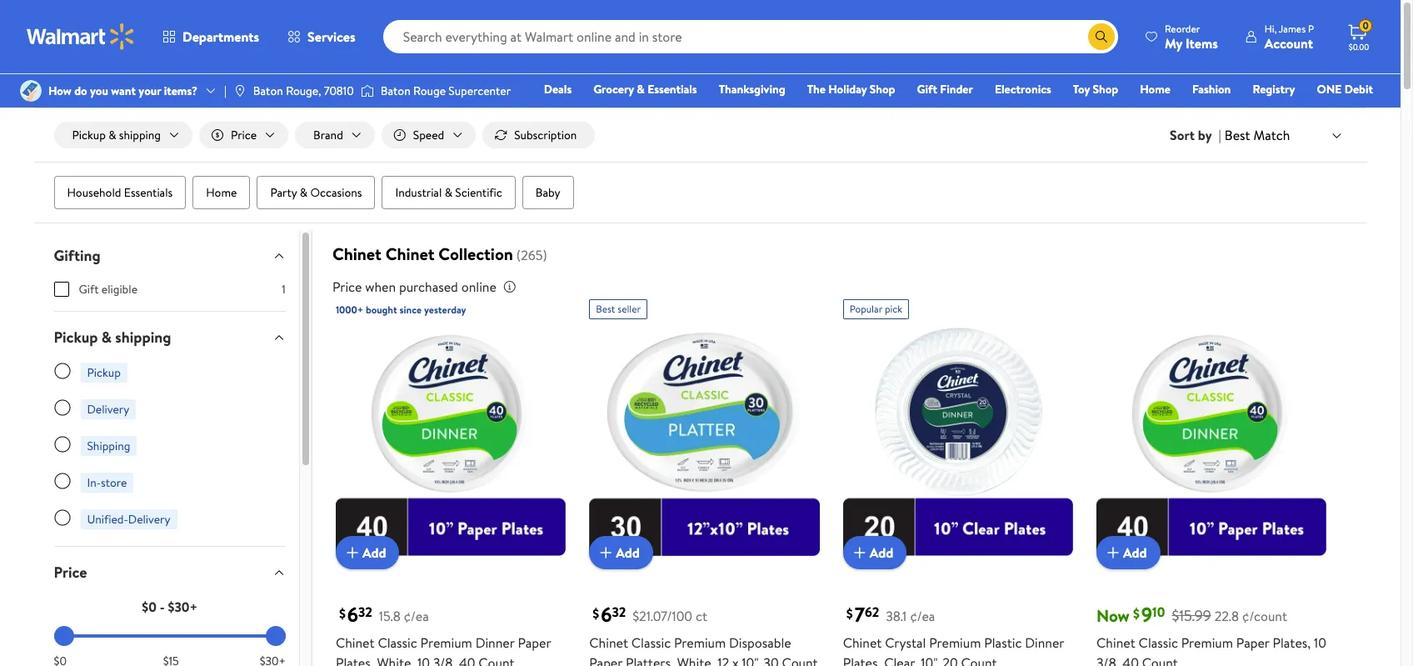 Task type: locate. For each thing, give the bounding box(es) containing it.
0 vertical spatial pickup & shipping button
[[54, 122, 193, 148]]

classic inside now $ 9 10 $15.99 22.8 ¢/count chinet classic premium paper plates, 10 3/8, 40 count
[[1139, 634, 1179, 652]]

 image for baton rouge supercenter
[[361, 83, 374, 99]]

one debit link
[[1310, 80, 1381, 98]]

pickup & shipping
[[72, 127, 161, 143], [54, 327, 171, 348]]

toy shop
[[1074, 81, 1119, 98]]

3/8, inside $ 6 32 15.8 ¢/ea chinet classic premium dinner paper plates,  white, 10 3/8, 40 count
[[433, 654, 456, 666]]

& down how do you want your items?
[[109, 127, 116, 143]]

1 horizontal spatial shop
[[1093, 81, 1119, 98]]

& right industrial
[[445, 184, 453, 201]]

do
[[74, 82, 87, 99]]

in-store
[[87, 474, 127, 491]]

paper
[[518, 634, 551, 652], [1237, 634, 1270, 652], [590, 654, 623, 666]]

1 add to cart image from the left
[[343, 543, 363, 563]]

2 count from the left
[[782, 654, 818, 666]]

thanksgiving link
[[712, 80, 793, 98]]

plates, for 6
[[336, 654, 374, 666]]

1 horizontal spatial plates,
[[843, 654, 881, 666]]

2 vertical spatial 10
[[418, 654, 430, 666]]

0 horizontal spatial classic
[[378, 634, 417, 652]]

paper inside $ 6 32 15.8 ¢/ea chinet classic premium dinner paper plates,  white, 10 3/8, 40 count
[[518, 634, 551, 652]]

gifting tab
[[40, 230, 299, 281]]

6 left $21.07/100
[[601, 601, 612, 629]]

3/8, inside now $ 9 10 $15.99 22.8 ¢/count chinet classic premium paper plates, 10 3/8, 40 count
[[1097, 654, 1120, 666]]

|
[[224, 82, 227, 99], [1219, 126, 1222, 144]]

popular
[[850, 302, 883, 316]]

| right items?
[[224, 82, 227, 99]]

¢/ea for 7
[[910, 607, 936, 626]]

speed button
[[382, 122, 476, 148]]

2 horizontal spatial classic
[[1139, 634, 1179, 652]]

2 horizontal spatial paper
[[1237, 634, 1270, 652]]

2 horizontal spatial add to cart image
[[1104, 543, 1124, 563]]

0 vertical spatial best
[[1225, 126, 1251, 144]]

2 white, from the left
[[677, 654, 715, 666]]

$ inside $ 6 32 $21.07/100 ct chinet classic premium disposable paper platters, white, 12  x 10", 30 count
[[593, 604, 600, 622]]

premium inside $ 6 32 $21.07/100 ct chinet classic premium disposable paper platters, white, 12  x 10", 30 count
[[674, 634, 726, 652]]

32 left the 15.8
[[359, 604, 373, 622]]

0 horizontal spatial best
[[596, 302, 616, 316]]

1 vertical spatial pickup & shipping
[[54, 327, 171, 348]]

james
[[1280, 21, 1306, 35]]

$0 range field
[[54, 634, 286, 638]]

1 horizontal spatial 40
[[1123, 654, 1139, 666]]

4 premium from the left
[[1182, 634, 1234, 652]]

 image right 70810
[[361, 83, 374, 99]]

price down baton rouge, 70810
[[231, 127, 257, 143]]

1 ¢/ea from the left
[[404, 607, 429, 626]]

6 left the 15.8
[[347, 601, 359, 629]]

62
[[865, 604, 880, 622]]

10",
[[742, 654, 761, 666], [921, 654, 940, 666]]

1 $ from the left
[[339, 604, 346, 622]]

0 vertical spatial shipping
[[119, 127, 161, 143]]

0 horizontal spatial 3/8,
[[433, 654, 456, 666]]

paper inside now $ 9 10 $15.99 22.8 ¢/count chinet classic premium paper plates, 10 3/8, 40 count
[[1237, 634, 1270, 652]]

0 horizontal spatial 40
[[459, 654, 476, 666]]

0 horizontal spatial price
[[54, 562, 87, 583]]

¢/ea inside $ 6 32 15.8 ¢/ea chinet classic premium dinner paper plates,  white, 10 3/8, 40 count
[[404, 607, 429, 626]]

1 horizontal spatial baton
[[381, 82, 411, 99]]

1 3/8, from the left
[[433, 654, 456, 666]]

baton for baton rouge, 70810
[[253, 82, 283, 99]]

0 horizontal spatial 10",
[[742, 654, 761, 666]]

¢/ea
[[404, 607, 429, 626], [910, 607, 936, 626]]

shipping for "sort and filter section" "element"
[[119, 127, 161, 143]]

you
[[90, 82, 108, 99]]

baton left rouge,
[[253, 82, 283, 99]]

price button
[[199, 122, 289, 148], [40, 547, 299, 598]]

40 inside $ 6 32 15.8 ¢/ea chinet classic premium dinner paper plates,  white, 10 3/8, 40 count
[[459, 654, 476, 666]]

& inside tab
[[102, 327, 112, 348]]

plates, inside now $ 9 10 $15.99 22.8 ¢/count chinet classic premium paper plates, 10 3/8, 40 count
[[1273, 634, 1311, 652]]

add button up $21.07/100
[[590, 536, 653, 570]]

white, down the 15.8
[[377, 654, 415, 666]]

 image left how
[[20, 80, 42, 102]]

classic up platters,
[[632, 634, 671, 652]]

add button for $ 7 62 38.1 ¢/ea chinet crystal premium plastic dinner plates, clear, 10", 20 count
[[843, 536, 907, 570]]

paper inside $ 6 32 $21.07/100 ct chinet classic premium disposable paper platters, white, 12  x 10", 30 count
[[590, 654, 623, 666]]

fashion link
[[1185, 80, 1239, 98]]

chinet classic premium dinner paper plates,  white, 10 3/8, 40 count image
[[336, 326, 566, 556]]

None checkbox
[[54, 282, 69, 297]]

shipping down your
[[119, 127, 161, 143]]

essentials up "sort and filter section" "element"
[[648, 81, 697, 98]]

40 for 9
[[1123, 654, 1139, 666]]

classic for $ 6 32 $21.07/100 ct chinet classic premium disposable paper platters, white, 12  x 10", 30 count
[[632, 634, 671, 652]]

white, inside $ 6 32 $21.07/100 ct chinet classic premium disposable paper platters, white, 12  x 10", 30 count
[[677, 654, 715, 666]]

4 $ from the left
[[1134, 604, 1140, 622]]

count inside $ 6 32 $21.07/100 ct chinet classic premium disposable paper platters, white, 12  x 10", 30 count
[[782, 654, 818, 666]]

walmart+ link
[[1317, 103, 1381, 122]]

gift left finder at the top of the page
[[917, 81, 938, 98]]

1 vertical spatial pickup
[[54, 327, 98, 348]]

gift
[[917, 81, 938, 98], [79, 281, 99, 298]]

delivery up price tab
[[128, 511, 170, 528]]

1 horizontal spatial dinner
[[1026, 634, 1065, 652]]

3/8, for 32
[[433, 654, 456, 666]]

chinet classic premium paper plates, 10 3/8, 40 count image
[[1097, 326, 1328, 556]]

pickup & shipping down gift eligible
[[54, 327, 171, 348]]

premium inside $ 6 32 15.8 ¢/ea chinet classic premium dinner paper plates,  white, 10 3/8, 40 count
[[421, 634, 473, 652]]

supercenter
[[449, 82, 511, 99]]

| inside "sort and filter section" "element"
[[1219, 126, 1222, 144]]

white, left 12
[[677, 654, 715, 666]]

pickup
[[72, 127, 106, 143], [54, 327, 98, 348], [87, 364, 121, 381]]

classic inside $ 6 32 $21.07/100 ct chinet classic premium disposable paper platters, white, 12  x 10", 30 count
[[632, 634, 671, 652]]

$ for $ 6 32 15.8 ¢/ea chinet classic premium dinner paper plates,  white, 10 3/8, 40 count
[[339, 604, 346, 622]]

collection
[[439, 243, 513, 265]]

38.1
[[886, 607, 907, 626]]

add up 9
[[1124, 544, 1148, 562]]

0 horizontal spatial baton
[[253, 82, 283, 99]]

0 horizontal spatial essentials
[[124, 184, 173, 201]]

price up 1000+
[[333, 278, 362, 296]]

grocery
[[594, 81, 634, 98]]

3 classic from the left
[[1139, 634, 1179, 652]]

baton left rouge
[[381, 82, 411, 99]]

add button up 62
[[843, 536, 907, 570]]

pickup & shipping button down how do you want your items?
[[54, 122, 193, 148]]

6 inside $ 6 32 $21.07/100 ct chinet classic premium disposable paper platters, white, 12  x 10", 30 count
[[601, 601, 612, 629]]

10", left 20
[[921, 654, 940, 666]]

best inside dropdown button
[[1225, 126, 1251, 144]]

sort
[[1171, 126, 1195, 144]]

& down gift eligible
[[102, 327, 112, 348]]

best left seller
[[596, 302, 616, 316]]

plates, inside $ 6 32 15.8 ¢/ea chinet classic premium dinner paper plates,  white, 10 3/8, 40 count
[[336, 654, 374, 666]]

deals
[[544, 81, 572, 98]]

0
[[1363, 19, 1369, 33]]

1 shop from the left
[[870, 81, 896, 98]]

1 horizontal spatial best
[[1225, 126, 1251, 144]]

chinet
[[333, 243, 382, 265], [386, 243, 435, 265], [336, 634, 375, 652], [590, 634, 629, 652], [843, 634, 882, 652], [1097, 634, 1136, 652]]

premium
[[421, 634, 473, 652], [674, 634, 726, 652], [930, 634, 982, 652], [1182, 634, 1234, 652]]

baby
[[536, 184, 561, 201]]

10 inside $ 6 32 15.8 ¢/ea chinet classic premium dinner paper plates,  white, 10 3/8, 40 count
[[418, 654, 430, 666]]

0 horizontal spatial add to cart image
[[343, 543, 363, 563]]

1 horizontal spatial paper
[[590, 654, 623, 666]]

2 6 from the left
[[601, 601, 612, 629]]

0 vertical spatial home
[[1141, 81, 1171, 98]]

3 add button from the left
[[843, 536, 907, 570]]

add button up 9
[[1097, 536, 1161, 570]]

premium inside $ 7 62 38.1 ¢/ea chinet crystal premium plastic dinner plates, clear, 10", 20 count
[[930, 634, 982, 652]]

 image for how do you want your items?
[[20, 80, 42, 102]]

count inside $ 7 62 38.1 ¢/ea chinet crystal premium plastic dinner plates, clear, 10", 20 count
[[962, 654, 998, 666]]

departments
[[183, 28, 259, 46]]

count inside $ 6 32 15.8 ¢/ea chinet classic premium dinner paper plates,  white, 10 3/8, 40 count
[[479, 654, 515, 666]]

delivery
[[87, 401, 129, 418], [128, 511, 170, 528]]

10 for 32
[[418, 654, 430, 666]]

pickup for "sort and filter section" "element"
[[72, 127, 106, 143]]

In-store radio
[[54, 473, 70, 489]]

2 horizontal spatial price
[[333, 278, 362, 296]]

2 32 from the left
[[612, 604, 626, 622]]

1 10", from the left
[[742, 654, 761, 666]]

1 vertical spatial home link
[[193, 176, 250, 209]]

price down unified-delivery radio
[[54, 562, 87, 583]]

0 horizontal spatial plates,
[[336, 654, 374, 666]]

 image down departments
[[233, 84, 247, 98]]

crystal
[[885, 634, 926, 652]]

pickup inside fulfillment method option group
[[87, 364, 121, 381]]

2 3/8, from the left
[[1097, 654, 1120, 666]]

1 32 from the left
[[359, 604, 373, 622]]

1 horizontal spatial 3/8,
[[1097, 654, 1120, 666]]

reorder my items
[[1165, 21, 1219, 52]]

| right by
[[1219, 126, 1222, 144]]

0 vertical spatial |
[[224, 82, 227, 99]]

0 vertical spatial pickup & shipping
[[72, 127, 161, 143]]

1 horizontal spatial 6
[[601, 601, 612, 629]]

32 inside $ 6 32 $21.07/100 ct chinet classic premium disposable paper platters, white, 12  x 10", 30 count
[[612, 604, 626, 622]]

1 count from the left
[[479, 654, 515, 666]]

1 horizontal spatial |
[[1219, 126, 1222, 144]]

& right party
[[300, 184, 308, 201]]

0 horizontal spatial 10
[[418, 654, 430, 666]]

0 horizontal spatial paper
[[518, 634, 551, 652]]

1 horizontal spatial ¢/ea
[[910, 607, 936, 626]]

3 add from the left
[[870, 544, 894, 562]]

0 horizontal spatial shop
[[870, 81, 896, 98]]

2 horizontal spatial 10
[[1315, 634, 1327, 652]]

6 for $ 6 32 15.8 ¢/ea chinet classic premium dinner paper plates,  white, 10 3/8, 40 count
[[347, 601, 359, 629]]

$ for $ 6 32 $21.07/100 ct chinet classic premium disposable paper platters, white, 12  x 10", 30 count
[[593, 604, 600, 622]]

3 count from the left
[[962, 654, 998, 666]]

shop right holiday
[[870, 81, 896, 98]]

classic inside $ 6 32 15.8 ¢/ea chinet classic premium dinner paper plates,  white, 10 3/8, 40 count
[[378, 634, 417, 652]]

1 vertical spatial home
[[206, 184, 237, 201]]

white, inside $ 6 32 15.8 ¢/ea chinet classic premium dinner paper plates,  white, 10 3/8, 40 count
[[377, 654, 415, 666]]

1 horizontal spatial white,
[[677, 654, 715, 666]]

¢/ea inside $ 7 62 38.1 ¢/ea chinet crystal premium plastic dinner plates, clear, 10", 20 count
[[910, 607, 936, 626]]

32
[[359, 604, 373, 622], [612, 604, 626, 622]]

$
[[339, 604, 346, 622], [593, 604, 600, 622], [847, 604, 853, 622], [1134, 604, 1140, 622]]

add button up the 15.8
[[336, 536, 400, 570]]

x
[[733, 654, 739, 666]]

shipping inside "sort and filter section" "element"
[[119, 127, 161, 143]]

1 horizontal spatial gift
[[917, 81, 938, 98]]

essentials right the household
[[124, 184, 173, 201]]

Search search field
[[383, 20, 1119, 53]]

1 6 from the left
[[347, 601, 359, 629]]

classic for $ 6 32 15.8 ¢/ea chinet classic premium dinner paper plates,  white, 10 3/8, 40 count
[[378, 634, 417, 652]]

speed
[[413, 127, 444, 143]]

price when purchased online
[[333, 278, 497, 296]]

0 vertical spatial gift
[[917, 81, 938, 98]]

home left party
[[206, 184, 237, 201]]

$0
[[142, 598, 157, 616]]

legal information image
[[503, 280, 517, 294]]

0 vertical spatial home link
[[1133, 80, 1179, 98]]

2 add from the left
[[616, 544, 640, 562]]

1 vertical spatial shipping
[[115, 327, 171, 348]]

Shipping radio
[[54, 436, 70, 453]]

plates, inside $ 7 62 38.1 ¢/ea chinet crystal premium plastic dinner plates, clear, 10", 20 count
[[843, 654, 881, 666]]

& for industrial & scientific link
[[445, 184, 453, 201]]

2 baton from the left
[[381, 82, 411, 99]]

pickup & shipping down how do you want your items?
[[72, 127, 161, 143]]

seller
[[618, 302, 641, 316]]

2 add to cart image from the left
[[596, 543, 616, 563]]

popular pick
[[850, 302, 903, 316]]

how do you want your items?
[[48, 82, 198, 99]]

premium for $ 6 32 15.8 ¢/ea chinet classic premium dinner paper plates,  white, 10 3/8, 40 count
[[421, 634, 473, 652]]

3 premium from the left
[[930, 634, 982, 652]]

1 vertical spatial essentials
[[124, 184, 173, 201]]

1 horizontal spatial  image
[[233, 84, 247, 98]]

shipping down eligible
[[115, 327, 171, 348]]

$ left the 15.8
[[339, 604, 346, 622]]

$30 range field
[[54, 634, 286, 638]]

1 vertical spatial |
[[1219, 126, 1222, 144]]

pickup & shipping button for "sort and filter section" "element"
[[54, 122, 193, 148]]

items
[[1186, 34, 1219, 52]]

1 add button from the left
[[336, 536, 400, 570]]

 image
[[20, 80, 42, 102], [361, 83, 374, 99], [233, 84, 247, 98]]

2 $ from the left
[[593, 604, 600, 622]]

registry link
[[1246, 80, 1303, 98]]

add to cart image
[[850, 543, 870, 563]]

price
[[231, 127, 257, 143], [333, 278, 362, 296], [54, 562, 87, 583]]

4 count from the left
[[1143, 654, 1179, 666]]

delivery up shipping at the bottom
[[87, 401, 129, 418]]

home link
[[1133, 80, 1179, 98], [193, 176, 250, 209]]

baton rouge, 70810
[[253, 82, 354, 99]]

1 horizontal spatial classic
[[632, 634, 671, 652]]

dinner inside $ 6 32 15.8 ¢/ea chinet classic premium dinner paper plates,  white, 10 3/8, 40 count
[[476, 634, 515, 652]]

classic down the 15.8
[[378, 634, 417, 652]]

0 vertical spatial essentials
[[648, 81, 697, 98]]

1 horizontal spatial price
[[231, 127, 257, 143]]

1 premium from the left
[[421, 634, 473, 652]]

home link left party
[[193, 176, 250, 209]]

party
[[270, 184, 297, 201]]

one debit walmart+
[[1317, 81, 1374, 121]]

account
[[1265, 34, 1314, 52]]

¢/ea right the 15.8
[[404, 607, 429, 626]]

1 vertical spatial 10
[[1315, 634, 1327, 652]]

pickup for pickup & shipping tab
[[54, 327, 98, 348]]

6 inside $ 6 32 15.8 ¢/ea chinet classic premium dinner paper plates,  white, 10 3/8, 40 count
[[347, 601, 359, 629]]

dinner inside $ 7 62 38.1 ¢/ea chinet crystal premium plastic dinner plates, clear, 10", 20 count
[[1026, 634, 1065, 652]]

0 horizontal spatial ¢/ea
[[404, 607, 429, 626]]

reorder
[[1165, 21, 1201, 35]]

0 vertical spatial price
[[231, 127, 257, 143]]

1 horizontal spatial 10",
[[921, 654, 940, 666]]

$ inside $ 6 32 15.8 ¢/ea chinet classic premium dinner paper plates,  white, 10 3/8, 40 count
[[339, 604, 346, 622]]

$ left $21.07/100
[[593, 604, 600, 622]]

32 left $21.07/100
[[612, 604, 626, 622]]

1 vertical spatial gift
[[79, 281, 99, 298]]

shop right toy
[[1093, 81, 1119, 98]]

best right by
[[1225, 126, 1251, 144]]

$0 - $30+
[[142, 598, 198, 616]]

0 horizontal spatial  image
[[20, 80, 42, 102]]

pickup down do
[[72, 127, 106, 143]]

0 horizontal spatial home
[[206, 184, 237, 201]]

pickup inside "sort and filter section" "element"
[[72, 127, 106, 143]]

$ inside $ 7 62 38.1 ¢/ea chinet crystal premium plastic dinner plates, clear, 10", 20 count
[[847, 604, 853, 622]]

gift left eligible
[[79, 281, 99, 298]]

2 ¢/ea from the left
[[910, 607, 936, 626]]

pickup & shipping inside tab
[[54, 327, 171, 348]]

1 baton from the left
[[253, 82, 283, 99]]

& right grocery
[[637, 81, 645, 98]]

32 inside $ 6 32 15.8 ¢/ea chinet classic premium dinner paper plates,  white, 10 3/8, 40 count
[[359, 604, 373, 622]]

12
[[718, 654, 730, 666]]

3 $ from the left
[[847, 604, 853, 622]]

10 for 9
[[1315, 634, 1327, 652]]

party & occasions link
[[257, 176, 376, 209]]

-
[[160, 598, 165, 616]]

departments button
[[148, 17, 274, 57]]

classic down 9
[[1139, 634, 1179, 652]]

2 vertical spatial price
[[54, 562, 87, 583]]

shipping for pickup & shipping tab
[[115, 327, 171, 348]]

2 40 from the left
[[1123, 654, 1139, 666]]

home link down my
[[1133, 80, 1179, 98]]

pickup right pickup radio at left
[[87, 364, 121, 381]]

items?
[[164, 82, 198, 99]]

1 horizontal spatial 32
[[612, 604, 626, 622]]

2 add button from the left
[[590, 536, 653, 570]]

1 dinner from the left
[[476, 634, 515, 652]]

pickup & shipping inside "sort and filter section" "element"
[[72, 127, 161, 143]]

30
[[764, 654, 779, 666]]

0 horizontal spatial 32
[[359, 604, 373, 622]]

0 horizontal spatial white,
[[377, 654, 415, 666]]

32 for $ 6 32 15.8 ¢/ea chinet classic premium dinner paper plates,  white, 10 3/8, 40 count
[[359, 604, 373, 622]]

2 horizontal spatial plates,
[[1273, 634, 1311, 652]]

add for $ 6 32 $21.07/100 ct chinet classic premium disposable paper platters, white, 12  x 10", 30 count
[[616, 544, 640, 562]]

0 horizontal spatial dinner
[[476, 634, 515, 652]]

pickup inside pickup & shipping tab
[[54, 327, 98, 348]]

10", right x at the bottom right of page
[[742, 654, 761, 666]]

1 classic from the left
[[378, 634, 417, 652]]

1 horizontal spatial add to cart image
[[596, 543, 616, 563]]

40 inside now $ 9 10 $15.99 22.8 ¢/count chinet classic premium paper plates, 10 3/8, 40 count
[[1123, 654, 1139, 666]]

shop
[[870, 81, 896, 98], [1093, 81, 1119, 98]]

$ left 7
[[847, 604, 853, 622]]

1 vertical spatial pickup & shipping button
[[40, 312, 299, 363]]

1 add from the left
[[363, 544, 386, 562]]

2 horizontal spatial  image
[[361, 83, 374, 99]]

0 vertical spatial pickup
[[72, 127, 106, 143]]

premium inside now $ 9 10 $15.99 22.8 ¢/count chinet classic premium paper plates, 10 3/8, 40 count
[[1182, 634, 1234, 652]]

¢/ea right "38.1"
[[910, 607, 936, 626]]

add up the 15.8
[[363, 544, 386, 562]]

add up $21.07/100
[[616, 544, 640, 562]]

2 vertical spatial pickup
[[87, 364, 121, 381]]

add button
[[336, 536, 400, 570], [590, 536, 653, 570], [843, 536, 907, 570], [1097, 536, 1161, 570]]

2 classic from the left
[[632, 634, 671, 652]]

one
[[1317, 81, 1343, 98]]

2 premium from the left
[[674, 634, 726, 652]]

home down my
[[1141, 81, 1171, 98]]

search icon image
[[1095, 30, 1109, 43]]

price inside price tab
[[54, 562, 87, 583]]

1 white, from the left
[[377, 654, 415, 666]]

shipping inside pickup & shipping tab
[[115, 327, 171, 348]]

Delivery radio
[[54, 399, 70, 416]]

plates,
[[1273, 634, 1311, 652], [336, 654, 374, 666], [843, 654, 881, 666]]

add up 62
[[870, 544, 894, 562]]

0 horizontal spatial 6
[[347, 601, 359, 629]]

gift for gift finder
[[917, 81, 938, 98]]

pickup & shipping button for pickup & shipping tab
[[40, 312, 299, 363]]

1 40 from the left
[[459, 654, 476, 666]]

1 vertical spatial best
[[596, 302, 616, 316]]

shop inside 'link'
[[870, 81, 896, 98]]

0 horizontal spatial |
[[224, 82, 227, 99]]

$ left 9
[[1134, 604, 1140, 622]]

pickup & shipping button down eligible
[[40, 312, 299, 363]]

0 vertical spatial 10
[[1153, 604, 1166, 622]]

2 dinner from the left
[[1026, 634, 1065, 652]]

add to cart image
[[343, 543, 363, 563], [596, 543, 616, 563], [1104, 543, 1124, 563]]

2 10", from the left
[[921, 654, 940, 666]]

pickup up pickup radio at left
[[54, 327, 98, 348]]

1 horizontal spatial essentials
[[648, 81, 697, 98]]

p
[[1309, 21, 1315, 35]]

(265)
[[517, 246, 547, 264]]

0 horizontal spatial gift
[[79, 281, 99, 298]]

paper for $ 6 32 15.8 ¢/ea chinet classic premium dinner paper plates,  white, 10 3/8, 40 count
[[518, 634, 551, 652]]



Task type: describe. For each thing, give the bounding box(es) containing it.
pickup & shipping for pickup & shipping tab
[[54, 327, 171, 348]]

3 add to cart image from the left
[[1104, 543, 1124, 563]]

1000+ bought since yesterday
[[336, 303, 466, 317]]

gifting
[[54, 245, 101, 266]]

purchased
[[399, 278, 458, 296]]

¢/count
[[1243, 607, 1288, 626]]

chinet inside $ 7 62 38.1 ¢/ea chinet crystal premium plastic dinner plates, clear, 10", 20 count
[[843, 634, 882, 652]]

now $ 9 10 $15.99 22.8 ¢/count chinet classic premium paper plates, 10 3/8, 40 count
[[1097, 601, 1327, 666]]

sort by |
[[1171, 126, 1222, 144]]

finder
[[941, 81, 974, 98]]

chinet crystal premium plastic dinner plates, clear, 10", 20 count image
[[843, 326, 1074, 556]]

0 $0.00
[[1349, 19, 1370, 53]]

4 add from the left
[[1124, 544, 1148, 562]]

rouge,
[[286, 82, 321, 99]]

gift finder
[[917, 81, 974, 98]]

1 vertical spatial price button
[[40, 547, 299, 598]]

white, for $ 6 32 $21.07/100 ct chinet classic premium disposable paper platters, white, 12  x 10", 30 count
[[677, 654, 715, 666]]

platters,
[[626, 654, 674, 666]]

Walmart Site-Wide search field
[[383, 20, 1119, 53]]

gift eligible
[[79, 281, 138, 298]]

best for best seller
[[596, 302, 616, 316]]

sort and filter section element
[[34, 108, 1368, 162]]

chinet inside $ 6 32 $21.07/100 ct chinet classic premium disposable paper platters, white, 12  x 10", 30 count
[[590, 634, 629, 652]]

best for best match
[[1225, 126, 1251, 144]]

premium for $ 7 62 38.1 ¢/ea chinet crystal premium plastic dinner plates, clear, 10", 20 count
[[930, 634, 982, 652]]

match
[[1254, 126, 1291, 144]]

debit
[[1345, 81, 1374, 98]]

20
[[943, 654, 958, 666]]

thanksgiving
[[719, 81, 786, 98]]

shipping
[[87, 438, 130, 454]]

unified-
[[87, 511, 128, 528]]

walmart image
[[27, 23, 135, 50]]

& inside "sort and filter section" "element"
[[109, 127, 116, 143]]

holiday
[[829, 81, 867, 98]]

Unified-Delivery radio
[[54, 509, 70, 526]]

40 for 32
[[459, 654, 476, 666]]

$ 6 32 15.8 ¢/ea chinet classic premium dinner paper plates,  white, 10 3/8, 40 count
[[336, 601, 551, 666]]

electronics link
[[988, 80, 1059, 98]]

$30+
[[168, 598, 198, 616]]

ct
[[696, 607, 708, 626]]

the
[[808, 81, 826, 98]]

22.8
[[1215, 607, 1240, 626]]

bought
[[366, 303, 397, 317]]

by
[[1199, 126, 1213, 144]]

2 shop from the left
[[1093, 81, 1119, 98]]

fulfillment method option group
[[54, 363, 286, 546]]

add button for $ 6 32 15.8 ¢/ea chinet classic premium dinner paper plates,  white, 10 3/8, 40 count
[[336, 536, 400, 570]]

pickup & shipping for "sort and filter section" "element"
[[72, 127, 161, 143]]

$15.99
[[1172, 605, 1212, 626]]

industrial
[[396, 184, 442, 201]]

premium for $ 6 32 $21.07/100 ct chinet classic premium disposable paper platters, white, 12  x 10", 30 count
[[674, 634, 726, 652]]

10", inside $ 6 32 $21.07/100 ct chinet classic premium disposable paper platters, white, 12  x 10", 30 count
[[742, 654, 761, 666]]

industrial & scientific link
[[382, 176, 516, 209]]

household
[[67, 184, 121, 201]]

want
[[111, 82, 136, 99]]

3/8, for 9
[[1097, 654, 1120, 666]]

chinet inside now $ 9 10 $15.99 22.8 ¢/count chinet classic premium paper plates, 10 3/8, 40 count
[[1097, 634, 1136, 652]]

$21.07/100
[[633, 607, 693, 626]]

services button
[[274, 17, 370, 57]]

rouge
[[414, 82, 446, 99]]

the holiday shop link
[[800, 80, 903, 98]]

add for $ 7 62 38.1 ¢/ea chinet crystal premium plastic dinner plates, clear, 10", 20 count
[[870, 544, 894, 562]]

¢/ea for 6
[[404, 607, 429, 626]]

1 vertical spatial delivery
[[128, 511, 170, 528]]

now
[[1097, 605, 1130, 627]]

plastic
[[985, 634, 1022, 652]]

store
[[101, 474, 127, 491]]

baton rouge supercenter
[[381, 82, 511, 99]]

1
[[282, 281, 286, 298]]

chinet classic premium disposable paper platters, white, 12  x 10", 30 count image
[[590, 326, 820, 556]]

15.8
[[379, 607, 401, 626]]

online
[[462, 278, 497, 296]]

subscription
[[515, 127, 577, 143]]

add to cart image for $ 6 32 $21.07/100 ct chinet classic premium disposable paper platters, white, 12  x 10", 30 count
[[596, 543, 616, 563]]

eligible
[[102, 281, 138, 298]]

best seller
[[596, 302, 641, 316]]

1 vertical spatial price
[[333, 278, 362, 296]]

7
[[855, 601, 865, 629]]

6 for $ 6 32 $21.07/100 ct chinet classic premium disposable paper platters, white, 12  x 10", 30 count
[[601, 601, 612, 629]]

1 horizontal spatial home
[[1141, 81, 1171, 98]]

price inside "sort and filter section" "element"
[[231, 127, 257, 143]]

1 horizontal spatial home link
[[1133, 80, 1179, 98]]

0 vertical spatial price button
[[199, 122, 289, 148]]

white, for $ 6 32 15.8 ¢/ea chinet classic premium dinner paper plates,  white, 10 3/8, 40 count
[[377, 654, 415, 666]]

Pickup radio
[[54, 363, 70, 379]]

add to cart image for $ 6 32 15.8 ¢/ea chinet classic premium dinner paper plates,  white, 10 3/8, 40 count
[[343, 543, 363, 563]]

gift for gift eligible
[[79, 281, 99, 298]]

pick
[[885, 302, 903, 316]]

registry
[[1253, 81, 1296, 98]]

gift finder link
[[910, 80, 981, 98]]

9
[[1142, 601, 1153, 629]]

$ inside now $ 9 10 $15.99 22.8 ¢/count chinet classic premium paper plates, 10 3/8, 40 count
[[1134, 604, 1140, 622]]

$ 7 62 38.1 ¢/ea chinet crystal premium plastic dinner plates, clear, 10", 20 count
[[843, 601, 1065, 666]]

best match button
[[1222, 124, 1348, 146]]

10", inside $ 7 62 38.1 ¢/ea chinet crystal premium plastic dinner plates, clear, 10", 20 count
[[921, 654, 940, 666]]

& for grocery & essentials link
[[637, 81, 645, 98]]

32 for $ 6 32 $21.07/100 ct chinet classic premium disposable paper platters, white, 12  x 10", 30 count
[[612, 604, 626, 622]]

0 horizontal spatial home link
[[193, 176, 250, 209]]

plates, for 7
[[843, 654, 881, 666]]

count inside now $ 9 10 $15.99 22.8 ¢/count chinet classic premium paper plates, 10 3/8, 40 count
[[1143, 654, 1179, 666]]

grocery & essentials link
[[586, 80, 705, 98]]

since
[[400, 303, 422, 317]]

paper for $ 6 32 $21.07/100 ct chinet classic premium disposable paper platters, white, 12  x 10", 30 count
[[590, 654, 623, 666]]

baton for baton rouge supercenter
[[381, 82, 411, 99]]

fashion
[[1193, 81, 1232, 98]]

chinet chinet collection (265)
[[333, 243, 547, 265]]

grocery & essentials
[[594, 81, 697, 98]]

unified-delivery
[[87, 511, 170, 528]]

0 vertical spatial delivery
[[87, 401, 129, 418]]

70810
[[324, 82, 354, 99]]

clear,
[[885, 654, 918, 666]]

 image for baton rouge, 70810
[[233, 84, 247, 98]]

1000+
[[336, 303, 363, 317]]

disposable
[[729, 634, 792, 652]]

deals link
[[537, 80, 580, 98]]

in-
[[87, 474, 101, 491]]

pickup & shipping tab
[[40, 312, 299, 363]]

$0.00
[[1349, 41, 1370, 53]]

4 add button from the left
[[1097, 536, 1161, 570]]

my
[[1165, 34, 1183, 52]]

brand
[[314, 127, 343, 143]]

the holiday shop
[[808, 81, 896, 98]]

subscription button
[[483, 122, 595, 148]]

yesterday
[[424, 303, 466, 317]]

add button for $ 6 32 $21.07/100 ct chinet classic premium disposable paper platters, white, 12  x 10", 30 count
[[590, 536, 653, 570]]

your
[[139, 82, 161, 99]]

toy
[[1074, 81, 1091, 98]]

price tab
[[40, 547, 299, 598]]

chinet inside $ 6 32 15.8 ¢/ea chinet classic premium dinner paper plates,  white, 10 3/8, 40 count
[[336, 634, 375, 652]]

industrial & scientific
[[396, 184, 503, 201]]

party & occasions
[[270, 184, 362, 201]]

household essentials link
[[54, 176, 186, 209]]

electronics
[[995, 81, 1052, 98]]

1 horizontal spatial 10
[[1153, 604, 1166, 622]]

scientific
[[455, 184, 503, 201]]

when
[[365, 278, 396, 296]]

& for party & occasions link
[[300, 184, 308, 201]]

$ for $ 7 62 38.1 ¢/ea chinet crystal premium plastic dinner plates, clear, 10", 20 count
[[847, 604, 853, 622]]

add for $ 6 32 15.8 ¢/ea chinet classic premium dinner paper plates,  white, 10 3/8, 40 count
[[363, 544, 386, 562]]

gifting button
[[40, 230, 299, 281]]

how
[[48, 82, 72, 99]]



Task type: vqa. For each thing, say whether or not it's contained in the screenshot.
Verified Purchase related to 1/18/2023
no



